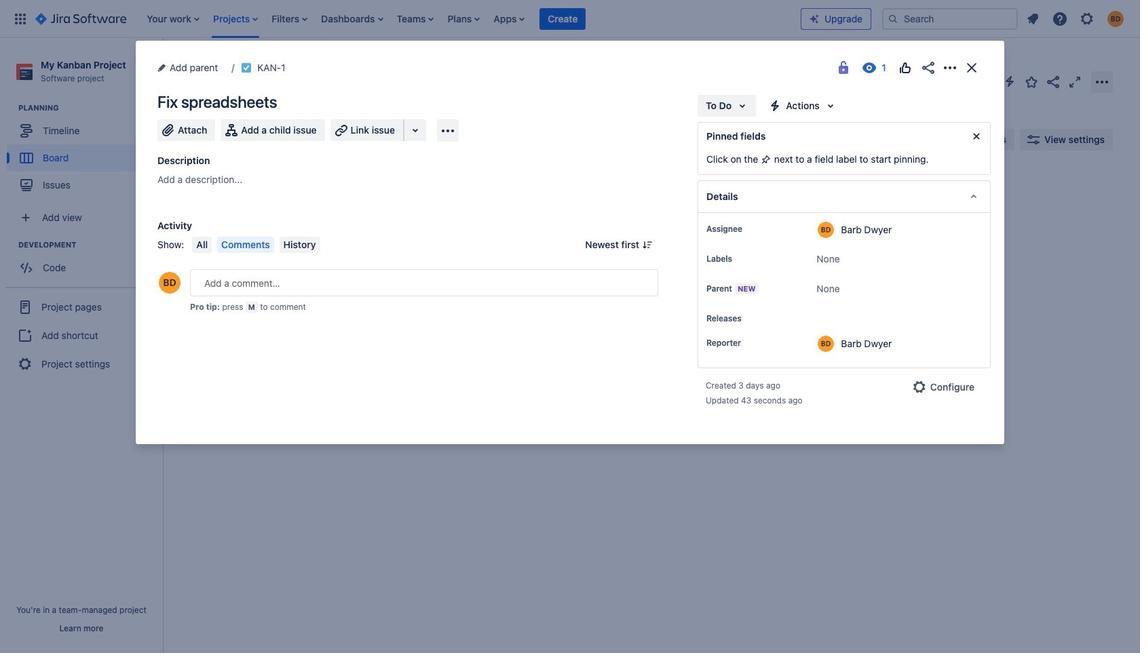 Task type: locate. For each thing, give the bounding box(es) containing it.
1 horizontal spatial list
[[1021, 6, 1132, 31]]

link web pages and more image
[[407, 122, 424, 138]]

details element
[[698, 181, 991, 213]]

0 vertical spatial group
[[7, 103, 162, 203]]

reporter pin to top. only you can see pinned fields. image
[[744, 338, 755, 349]]

hide message image
[[969, 128, 985, 145]]

primary element
[[8, 0, 801, 38]]

3 list item from the left
[[268, 0, 312, 38]]

5 list item from the left
[[393, 0, 438, 38]]

sidebar element
[[0, 38, 163, 654]]

heading
[[18, 103, 162, 114], [18, 240, 162, 251]]

menu bar
[[190, 237, 323, 253]]

banner
[[0, 0, 1141, 38]]

dialog
[[136, 41, 1005, 445]]

0 vertical spatial heading
[[18, 103, 162, 114]]

1 vertical spatial more information about barb dwyer image
[[818, 336, 835, 352]]

1 vertical spatial group
[[7, 240, 162, 286]]

list
[[140, 0, 801, 38], [1021, 6, 1132, 31]]

heading for the middle group
[[18, 240, 162, 251]]

more information about barb dwyer image
[[818, 222, 835, 238], [818, 336, 835, 352]]

1 heading from the top
[[18, 103, 162, 114]]

task image
[[241, 62, 252, 73]]

Add a comment… field
[[190, 270, 659, 297]]

1 vertical spatial heading
[[18, 240, 162, 251]]

None search field
[[883, 8, 1018, 30]]

more information about barb dwyer image for reporter pin to top. only you can see pinned fields. image
[[818, 336, 835, 352]]

jira software image
[[35, 11, 126, 27], [35, 11, 126, 27]]

list item
[[143, 0, 204, 38], [209, 0, 262, 38], [268, 0, 312, 38], [317, 0, 387, 38], [393, 0, 438, 38], [444, 0, 484, 38], [490, 0, 529, 38], [540, 0, 586, 38]]

search image
[[888, 13, 899, 24]]

group
[[7, 103, 162, 203], [7, 240, 162, 286], [5, 287, 158, 384]]

1 list item from the left
[[143, 0, 204, 38]]

2 more information about barb dwyer image from the top
[[818, 336, 835, 352]]

vote options: no one has voted for this issue yet. image
[[898, 60, 914, 76]]

0 vertical spatial more information about barb dwyer image
[[818, 222, 835, 238]]

2 vertical spatial group
[[5, 287, 158, 384]]

Search this board text field
[[191, 128, 254, 152]]

1 more information about barb dwyer image from the top
[[818, 222, 835, 238]]

Search field
[[883, 8, 1018, 30]]

2 heading from the top
[[18, 240, 162, 251]]



Task type: vqa. For each thing, say whether or not it's contained in the screenshot.
Open notifications in a new tab image
no



Task type: describe. For each thing, give the bounding box(es) containing it.
8 list item from the left
[[540, 0, 586, 38]]

copy link to issue image
[[283, 62, 294, 73]]

close image
[[964, 60, 980, 76]]

actions image
[[942, 60, 959, 76]]

star kan board image
[[1024, 74, 1040, 90]]

assignee pin to top. only you can see pinned fields. image
[[745, 224, 756, 235]]

task image
[[202, 246, 212, 257]]

7 list item from the left
[[490, 0, 529, 38]]

create column image
[[767, 178, 783, 194]]

0 horizontal spatial list
[[140, 0, 801, 38]]

2 list item from the left
[[209, 0, 262, 38]]

heading for the topmost group
[[18, 103, 162, 114]]

enter full screen image
[[1067, 74, 1084, 90]]

labels pin to top. only you can see pinned fields. image
[[735, 254, 746, 265]]

more information about barb dwyer image for assignee pin to top. only you can see pinned fields. icon
[[818, 222, 835, 238]]

6 list item from the left
[[444, 0, 484, 38]]

add people image
[[334, 132, 350, 148]]

add app image
[[440, 123, 456, 139]]

4 list item from the left
[[317, 0, 387, 38]]



